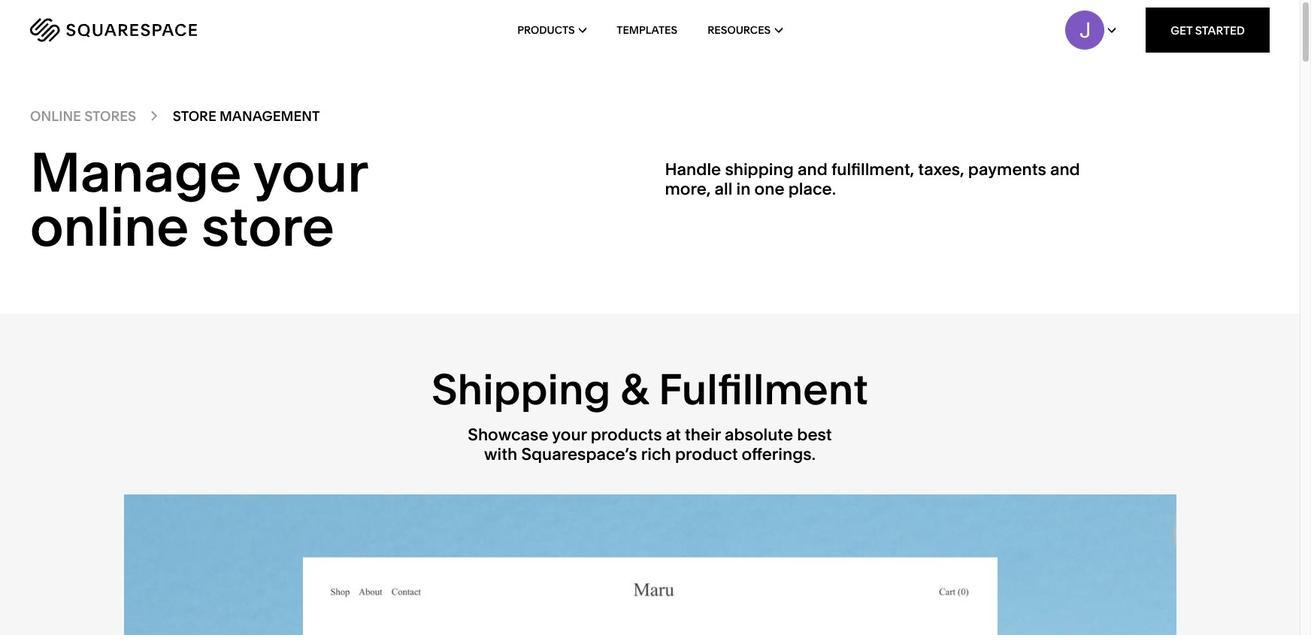Task type: locate. For each thing, give the bounding box(es) containing it.
payments
[[969, 159, 1047, 179]]

get
[[1171, 23, 1193, 37]]

absolute
[[725, 425, 794, 445]]

and right one
[[798, 159, 828, 179]]

store management
[[173, 108, 320, 125]]

fulfillment,
[[832, 159, 915, 179]]

online stores
[[30, 108, 136, 125]]

store
[[202, 193, 335, 259]]

in
[[737, 179, 751, 199]]

your inside manage your online store
[[253, 139, 367, 205]]

1 vertical spatial your
[[552, 425, 587, 445]]

taxes,
[[919, 159, 965, 179]]

best
[[797, 425, 832, 445]]

resources
[[708, 23, 771, 37]]

1 and from the left
[[798, 159, 828, 179]]

fulfillment
[[659, 364, 869, 415]]

and
[[798, 159, 828, 179], [1051, 159, 1081, 179]]

1 horizontal spatial your
[[552, 425, 587, 445]]

products
[[518, 23, 575, 37]]

your down management on the top left
[[253, 139, 367, 205]]

0 horizontal spatial your
[[253, 139, 367, 205]]

shipping and packing tools image
[[124, 495, 1177, 636]]

and right the payments
[[1051, 159, 1081, 179]]

all
[[715, 179, 733, 199]]

0 vertical spatial your
[[253, 139, 367, 205]]

started
[[1196, 23, 1246, 37]]

your
[[253, 139, 367, 205], [552, 425, 587, 445]]

0 horizontal spatial and
[[798, 159, 828, 179]]

your left products
[[552, 425, 587, 445]]

&
[[621, 364, 649, 415]]

squarespace logo link
[[30, 18, 278, 42]]

manage
[[30, 139, 242, 205]]

rich
[[641, 445, 671, 465]]

get started link
[[1146, 8, 1270, 53]]

templates
[[617, 23, 678, 37]]

at
[[666, 425, 681, 445]]

1 horizontal spatial and
[[1051, 159, 1081, 179]]

online
[[30, 193, 189, 259]]

place.
[[789, 179, 836, 199]]

more,
[[665, 179, 711, 199]]

your inside showcase your products at their absolute best with squarespace's rich product offerings.
[[552, 425, 587, 445]]

showcase
[[468, 425, 549, 445]]

online stores link
[[30, 108, 136, 125]]

with
[[484, 445, 518, 465]]



Task type: describe. For each thing, give the bounding box(es) containing it.
products button
[[518, 0, 587, 60]]

products
[[591, 425, 662, 445]]

their
[[685, 425, 721, 445]]

squarespace's
[[522, 445, 638, 465]]

2 and from the left
[[1051, 159, 1081, 179]]

management
[[220, 108, 320, 125]]

handle
[[665, 159, 721, 179]]

offerings.
[[742, 445, 816, 465]]

handle shipping and fulfillment, taxes, payments and more, all in one place.
[[665, 159, 1081, 199]]

shipping
[[432, 364, 611, 415]]

manage your online store
[[30, 139, 367, 259]]

product
[[675, 445, 738, 465]]

online
[[30, 108, 81, 125]]

store
[[173, 108, 216, 125]]

your for manage
[[253, 139, 367, 205]]

shipping
[[725, 159, 794, 179]]

templates link
[[617, 0, 678, 60]]

website products ui image
[[303, 558, 998, 636]]

stores
[[84, 108, 136, 125]]

your for showcase
[[552, 425, 587, 445]]

squarespace logo image
[[30, 18, 197, 42]]

one
[[755, 179, 785, 199]]

showcase your products at their absolute best with squarespace's rich product offerings.
[[468, 425, 832, 465]]

get started
[[1171, 23, 1246, 37]]

resources button
[[708, 0, 783, 60]]

shipping & fulfillment
[[432, 364, 869, 415]]



Task type: vqa. For each thing, say whether or not it's contained in the screenshot.
the rightmost on
no



